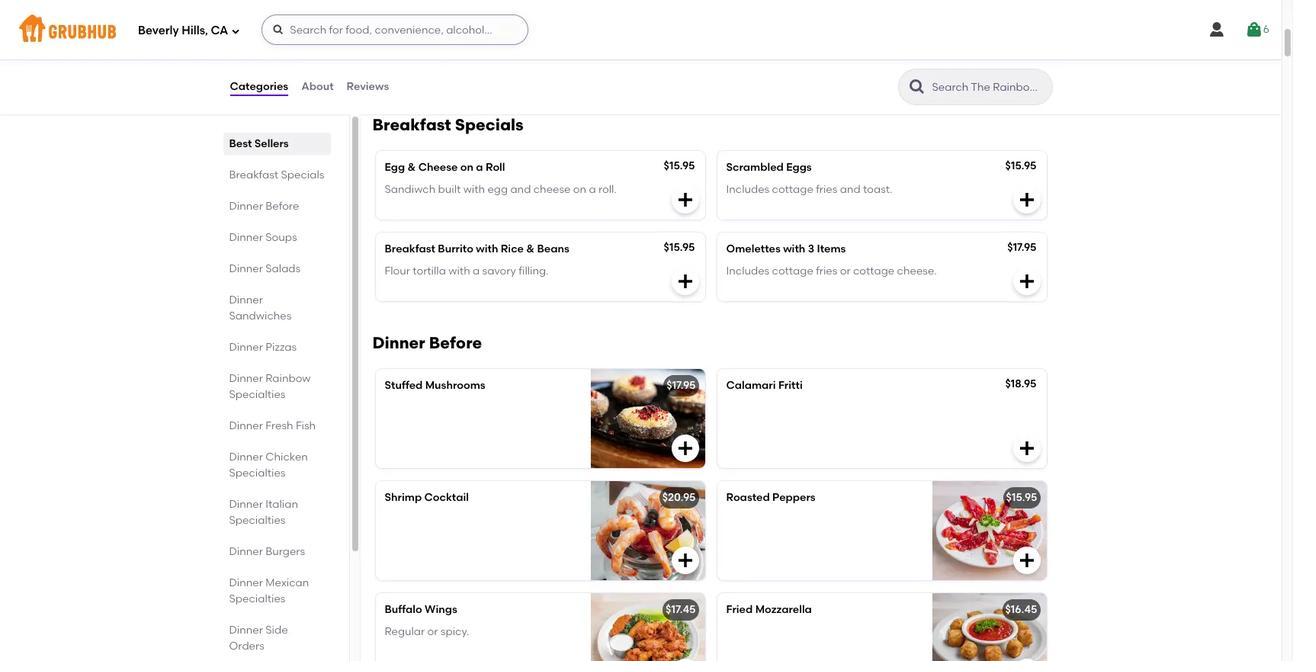 Task type: locate. For each thing, give the bounding box(es) containing it.
wings
[[425, 603, 457, 616]]

3 specialties from the top
[[229, 514, 286, 527]]

dinner before
[[229, 200, 299, 213], [372, 333, 482, 352]]

cocktail
[[424, 491, 469, 504]]

dinner up orders
[[229, 624, 263, 637]]

0 horizontal spatial and
[[510, 183, 531, 196]]

includes down scrambled
[[726, 183, 769, 196]]

1 includes from the top
[[726, 183, 769, 196]]

includes for includes cottage fries and toast.
[[726, 183, 769, 196]]

search icon image
[[908, 78, 926, 96]]

dinner before inside tab
[[229, 200, 299, 213]]

dinner left the soups
[[229, 231, 263, 244]]

0 vertical spatial chicken
[[383, 30, 426, 43]]

specialties inside dinner mexican specialties
[[229, 592, 286, 605]]

a left roll
[[476, 161, 483, 174]]

breakfast
[[372, 115, 451, 134], [229, 168, 278, 181], [385, 243, 435, 256]]

0 vertical spatial before
[[266, 200, 299, 213]]

1 vertical spatial $17.95
[[667, 379, 696, 392]]

dinner burgers tab
[[229, 544, 324, 560]]

0 vertical spatial breakfast specials
[[372, 115, 524, 134]]

fresh
[[266, 419, 293, 432]]

specials up roll
[[455, 115, 524, 134]]

cheese
[[533, 183, 571, 196]]

side
[[266, 624, 288, 637]]

before
[[266, 200, 299, 213], [429, 333, 482, 352]]

mozzarella
[[755, 603, 812, 616]]

2 specialties from the top
[[229, 467, 286, 480]]

tortilla
[[413, 264, 446, 277]]

dinner inside dinner mexican specialties
[[229, 576, 263, 589]]

2 horizontal spatial or
[[840, 264, 851, 277]]

specialties down italian
[[229, 514, 286, 527]]

before inside tab
[[266, 200, 299, 213]]

dinner down dinner burgers
[[229, 576, 263, 589]]

fries left toast.
[[816, 183, 837, 196]]

roasted
[[726, 491, 770, 504]]

dinner pizzas tab
[[229, 339, 324, 355]]

0 vertical spatial includes
[[726, 183, 769, 196]]

items
[[817, 243, 846, 256]]

spicy.
[[452, 52, 481, 65], [441, 625, 469, 638]]

Search for food, convenience, alcohol... search field
[[262, 14, 529, 45]]

0 vertical spatial on
[[460, 161, 473, 174]]

0 horizontal spatial $17.95
[[667, 379, 696, 392]]

on right 'cheese'
[[573, 183, 586, 196]]

specialties down the "mexican"
[[229, 592, 286, 605]]

stuffed mushrooms
[[385, 379, 485, 392]]

scrambled eggs
[[726, 161, 812, 174]]

1 horizontal spatial or
[[439, 52, 450, 65]]

or right plain
[[439, 52, 450, 65]]

includes for includes cottage fries or cottage cheese.
[[726, 264, 769, 277]]

fries
[[816, 183, 837, 196], [816, 264, 837, 277]]

1 vertical spatial breakfast
[[229, 168, 278, 181]]

0 vertical spatial fries
[[816, 183, 837, 196]]

specialties inside "dinner rainbow specialties"
[[229, 388, 286, 401]]

dinner pizzas
[[229, 341, 297, 354]]

or down items
[[840, 264, 851, 277]]

with for cheese
[[463, 183, 485, 196]]

dinner up stuffed
[[372, 333, 425, 352]]

dinner for "dinner mexican specialties" tab
[[229, 576, 263, 589]]

$20.95
[[662, 491, 696, 504]]

on up built
[[460, 161, 473, 174]]

1 fries from the top
[[816, 183, 837, 196]]

with up savory
[[476, 243, 498, 256]]

roll
[[486, 161, 505, 174]]

dinner inside the dinner italian specialties
[[229, 498, 263, 511]]

0 horizontal spatial before
[[266, 200, 299, 213]]

dinner left burgers
[[229, 545, 263, 558]]

1 horizontal spatial specials
[[455, 115, 524, 134]]

breakfast specials up egg & cheese on a roll
[[372, 115, 524, 134]]

dinner mexican specialties tab
[[229, 575, 324, 607]]

bbq, plain or spicy.
[[383, 52, 481, 65]]

$15.95
[[664, 160, 695, 173], [1005, 160, 1037, 173], [664, 241, 695, 254], [1006, 491, 1037, 504]]

dinner for dinner fresh fish tab on the bottom
[[229, 419, 263, 432]]

$15.95 for flour tortilla with a savory filling.
[[664, 241, 695, 254]]

dinner down 'dinner soups'
[[229, 262, 263, 275]]

fries down items
[[816, 264, 837, 277]]

cottage down eggs
[[772, 183, 813, 196]]

spicy. down wings
[[441, 625, 469, 638]]

1 vertical spatial breakfast specials
[[229, 168, 324, 181]]

hills,
[[182, 23, 208, 37]]

reviews button
[[346, 59, 390, 114]]

cottage
[[772, 183, 813, 196], [772, 264, 813, 277], [853, 264, 895, 277]]

dinner inside dinner side orders
[[229, 624, 263, 637]]

chicken inside "dinner chicken specialties"
[[266, 451, 308, 464]]

chicken down fresh
[[266, 451, 308, 464]]

with left 3
[[783, 243, 805, 256]]

specialties up italian
[[229, 467, 286, 480]]

0 horizontal spatial or
[[427, 625, 438, 638]]

6
[[1263, 23, 1269, 36]]

1 specialties from the top
[[229, 388, 286, 401]]

a down "breakfast burrito with rice & beans"
[[473, 264, 480, 277]]

1 vertical spatial or
[[840, 264, 851, 277]]

0 horizontal spatial breakfast specials
[[229, 168, 324, 181]]

includes
[[726, 183, 769, 196], [726, 264, 769, 277]]

with for filling.
[[449, 264, 470, 277]]

specialties inside the dinner italian specialties
[[229, 514, 286, 527]]

or down wings
[[427, 625, 438, 638]]

1 horizontal spatial chicken
[[383, 30, 426, 43]]

rainbow
[[266, 372, 311, 385]]

on
[[460, 161, 473, 174], [573, 183, 586, 196]]

1 vertical spatial chicken
[[266, 451, 308, 464]]

filling.
[[519, 264, 549, 277]]

best sellers
[[229, 137, 289, 150]]

cheese.
[[897, 264, 937, 277]]

1 vertical spatial on
[[573, 183, 586, 196]]

cottage for with
[[772, 264, 813, 277]]

dinner down dinner pizzas
[[229, 372, 263, 385]]

with
[[463, 183, 485, 196], [476, 243, 498, 256], [783, 243, 805, 256], [449, 264, 470, 277]]

1 vertical spatial fries
[[816, 264, 837, 277]]

dinner inside dinner sandwiches
[[229, 294, 263, 306]]

0 vertical spatial or
[[439, 52, 450, 65]]

0 horizontal spatial &
[[408, 161, 416, 174]]

chicken up "bbq,"
[[383, 30, 426, 43]]

dinner before tab
[[229, 198, 324, 214]]

1 horizontal spatial and
[[840, 183, 861, 196]]

dinner left italian
[[229, 498, 263, 511]]

includes down omelettes
[[726, 264, 769, 277]]

1 horizontal spatial $17.95
[[1007, 241, 1037, 254]]

0 vertical spatial dinner before
[[229, 200, 299, 213]]

shrimp
[[385, 491, 422, 504]]

fried mozzarella image
[[932, 593, 1046, 661]]

dinner mexican specialties
[[229, 576, 309, 605]]

&
[[408, 161, 416, 174], [526, 243, 535, 256]]

dinner inside "dinner chicken specialties"
[[229, 451, 263, 464]]

includes cottage fries or cottage cheese.
[[726, 264, 937, 277]]

dinner down sandwiches
[[229, 341, 263, 354]]

before up mushrooms
[[429, 333, 482, 352]]

breakfast specials down 'best sellers' tab
[[229, 168, 324, 181]]

dinner inside tab
[[229, 419, 263, 432]]

sellers
[[254, 137, 289, 150]]

cottage down omelettes with 3 items
[[772, 264, 813, 277]]

0 horizontal spatial dinner before
[[229, 200, 299, 213]]

dinner
[[229, 200, 263, 213], [229, 231, 263, 244], [229, 262, 263, 275], [229, 294, 263, 306], [372, 333, 425, 352], [229, 341, 263, 354], [229, 372, 263, 385], [229, 419, 263, 432], [229, 451, 263, 464], [229, 498, 263, 511], [229, 545, 263, 558], [229, 576, 263, 589], [229, 624, 263, 637]]

1 vertical spatial specials
[[281, 168, 324, 181]]

specialties for mexican
[[229, 592, 286, 605]]

$15.95 for includes cottage fries and toast.
[[1005, 160, 1037, 173]]

dinner inside "dinner rainbow specialties"
[[229, 372, 263, 385]]

reviews
[[347, 80, 389, 93]]

dinner up 'dinner soups'
[[229, 200, 263, 213]]

dinner for dinner chicken specialties tab
[[229, 451, 263, 464]]

a left roll.
[[589, 183, 596, 196]]

breakfast up egg
[[372, 115, 451, 134]]

or
[[439, 52, 450, 65], [840, 264, 851, 277], [427, 625, 438, 638]]

breakfast specials tab
[[229, 167, 324, 183]]

0 horizontal spatial on
[[460, 161, 473, 174]]

specialties inside "dinner chicken specialties"
[[229, 467, 286, 480]]

specialties down "rainbow"
[[229, 388, 286, 401]]

fried mozzarella
[[726, 603, 812, 616]]

0 horizontal spatial chicken
[[266, 451, 308, 464]]

& right egg
[[408, 161, 416, 174]]

breakfast up "flour"
[[385, 243, 435, 256]]

dinner down dinner fresh fish
[[229, 451, 263, 464]]

and right egg at the left top
[[510, 183, 531, 196]]

egg & cheese on a roll
[[385, 161, 505, 174]]

$18.95
[[1005, 378, 1037, 391]]

dinner before up stuffed mushrooms
[[372, 333, 482, 352]]

dinner side orders tab
[[229, 622, 324, 654]]

dinner chicken specialties
[[229, 451, 308, 480]]

chicken
[[383, 30, 426, 43], [266, 451, 308, 464]]

a
[[476, 161, 483, 174], [589, 183, 596, 196], [473, 264, 480, 277]]

svg image
[[1245, 21, 1263, 39], [272, 24, 285, 36], [677, 57, 696, 75], [676, 272, 694, 291], [1017, 272, 1036, 291], [676, 551, 694, 570], [1017, 551, 1036, 570]]

& right rice
[[526, 243, 535, 256]]

1 horizontal spatial dinner before
[[372, 333, 482, 352]]

fries for and
[[816, 183, 837, 196]]

1 vertical spatial a
[[589, 183, 596, 196]]

categories
[[230, 80, 288, 93]]

0 vertical spatial &
[[408, 161, 416, 174]]

dinner up sandwiches
[[229, 294, 263, 306]]

dinner before up 'dinner soups'
[[229, 200, 299, 213]]

and left toast.
[[840, 183, 861, 196]]

0 horizontal spatial specials
[[281, 168, 324, 181]]

ca
[[211, 23, 228, 37]]

specialties
[[229, 388, 286, 401], [229, 467, 286, 480], [229, 514, 286, 527], [229, 592, 286, 605]]

breakfast down best sellers
[[229, 168, 278, 181]]

omelettes
[[726, 243, 781, 256]]

specials
[[455, 115, 524, 134], [281, 168, 324, 181]]

salads
[[266, 262, 301, 275]]

best sellers tab
[[229, 136, 324, 152]]

6 button
[[1245, 16, 1269, 43]]

2 includes from the top
[[726, 264, 769, 277]]

specials down 'best sellers' tab
[[281, 168, 324, 181]]

spicy. down strips at top
[[452, 52, 481, 65]]

with down burrito
[[449, 264, 470, 277]]

1 horizontal spatial &
[[526, 243, 535, 256]]

breakfast specials
[[372, 115, 524, 134], [229, 168, 324, 181]]

sandwiches
[[229, 310, 291, 323]]

2 fries from the top
[[816, 264, 837, 277]]

dinner for the dinner sandwiches tab
[[229, 294, 263, 306]]

$17.95
[[1007, 241, 1037, 254], [667, 379, 696, 392]]

before up the soups
[[266, 200, 299, 213]]

1 vertical spatial before
[[429, 333, 482, 352]]

1 vertical spatial includes
[[726, 264, 769, 277]]

4 specialties from the top
[[229, 592, 286, 605]]

with left egg at the left top
[[463, 183, 485, 196]]

dinner left fresh
[[229, 419, 263, 432]]

2 and from the left
[[840, 183, 861, 196]]

svg image
[[1208, 21, 1226, 39], [231, 26, 240, 35], [676, 191, 694, 209], [1017, 191, 1036, 209], [676, 439, 694, 458], [1017, 439, 1036, 458]]



Task type: vqa. For each thing, say whether or not it's contained in the screenshot.
the topmost $17.95
yes



Task type: describe. For each thing, give the bounding box(es) containing it.
breakfast specials inside tab
[[229, 168, 324, 181]]

dinner italian specialties tab
[[229, 496, 324, 528]]

dinner chicken specialties tab
[[229, 449, 324, 481]]

cheese
[[418, 161, 458, 174]]

breakfast burrito with rice & beans
[[385, 243, 569, 256]]

proc button
[[1227, 511, 1293, 539]]

svg image inside 6 button
[[1245, 21, 1263, 39]]

calamari fritti
[[726, 379, 803, 392]]

Search The Rainbow Bar and Grill search field
[[931, 80, 1047, 95]]

dinner for dinner burgers tab
[[229, 545, 263, 558]]

0 vertical spatial spicy.
[[452, 52, 481, 65]]

with for beans
[[476, 243, 498, 256]]

1 vertical spatial spicy.
[[441, 625, 469, 638]]

savory
[[482, 264, 516, 277]]

flour
[[385, 264, 410, 277]]

fritti
[[778, 379, 803, 392]]

2 vertical spatial a
[[473, 264, 480, 277]]

peppers
[[772, 491, 816, 504]]

flour tortilla with a savory filling.
[[385, 264, 549, 277]]

dinner for dinner side orders tab
[[229, 624, 263, 637]]

mushrooms
[[425, 379, 485, 392]]

dinner for dinner pizzas tab
[[229, 341, 263, 354]]

burrito
[[438, 243, 473, 256]]

dinner for 'dinner italian specialties' tab
[[229, 498, 263, 511]]

0 vertical spatial a
[[476, 161, 483, 174]]

eggs
[[786, 161, 812, 174]]

pizzas
[[266, 341, 297, 354]]

$15.95 for sandiwch built with egg and cheese on a roll.
[[664, 160, 695, 173]]

specialties for italian
[[229, 514, 286, 527]]

mexican
[[266, 576, 309, 589]]

regular
[[385, 625, 425, 638]]

3
[[808, 243, 814, 256]]

sandiwch built with egg and cheese on a roll.
[[385, 183, 617, 196]]

omelettes with 3 items
[[726, 243, 846, 256]]

1 horizontal spatial on
[[573, 183, 586, 196]]

0 vertical spatial specials
[[455, 115, 524, 134]]

1 vertical spatial dinner before
[[372, 333, 482, 352]]

cottage for eggs
[[772, 183, 813, 196]]

dinner fresh fish
[[229, 419, 316, 432]]

soups
[[266, 231, 297, 244]]

stuffed mushrooms image
[[591, 369, 705, 468]]

dinner soups
[[229, 231, 297, 244]]

bbq,
[[383, 52, 408, 65]]

about button
[[301, 59, 334, 114]]

breakfast inside tab
[[229, 168, 278, 181]]

dinner italian specialties
[[229, 498, 298, 527]]

categories button
[[229, 59, 289, 114]]

cottage left cheese.
[[853, 264, 895, 277]]

roasted peppers image
[[932, 481, 1046, 580]]

dinner burgers
[[229, 545, 305, 558]]

about
[[301, 80, 334, 93]]

specials inside tab
[[281, 168, 324, 181]]

beverly
[[138, 23, 179, 37]]

buffalo
[[385, 603, 422, 616]]

shrimp cocktail
[[385, 491, 469, 504]]

specialties for chicken
[[229, 467, 286, 480]]

0 vertical spatial breakfast
[[372, 115, 451, 134]]

best
[[229, 137, 252, 150]]

dinner for dinner rainbow specialties tab
[[229, 372, 263, 385]]

buffalo wings image
[[591, 593, 705, 661]]

burgers
[[266, 545, 305, 558]]

dinner side orders
[[229, 624, 288, 653]]

dinner rainbow specialties tab
[[229, 371, 324, 403]]

1 horizontal spatial breakfast specials
[[372, 115, 524, 134]]

buffalo wings
[[385, 603, 457, 616]]

1 vertical spatial &
[[526, 243, 535, 256]]

italian
[[266, 498, 298, 511]]

dinner for dinner salads tab
[[229, 262, 263, 275]]

egg
[[488, 183, 508, 196]]

2 vertical spatial breakfast
[[385, 243, 435, 256]]

fries for or
[[816, 264, 837, 277]]

beverly hills, ca
[[138, 23, 228, 37]]

$16.45
[[1005, 603, 1037, 616]]

fish
[[296, 419, 316, 432]]

main navigation navigation
[[0, 0, 1282, 59]]

fried
[[726, 603, 753, 616]]

1 and from the left
[[510, 183, 531, 196]]

shrimp cocktail image
[[591, 481, 705, 580]]

dinner sandwiches
[[229, 294, 291, 323]]

dinner soups tab
[[229, 229, 324, 246]]

specialties for rainbow
[[229, 388, 286, 401]]

dinner sandwiches tab
[[229, 292, 324, 324]]

calamari
[[726, 379, 776, 392]]

strips
[[429, 30, 459, 43]]

0 vertical spatial $17.95
[[1007, 241, 1037, 254]]

rice
[[501, 243, 524, 256]]

dinner rainbow specialties
[[229, 372, 311, 401]]

sandiwch
[[385, 183, 436, 196]]

1 horizontal spatial before
[[429, 333, 482, 352]]

roasted peppers
[[726, 491, 816, 504]]

2 vertical spatial or
[[427, 625, 438, 638]]

orders
[[229, 640, 264, 653]]

includes cottage fries and toast.
[[726, 183, 892, 196]]

regular or spicy.
[[385, 625, 469, 638]]

toast.
[[863, 183, 892, 196]]

dinner salads
[[229, 262, 301, 275]]

egg
[[385, 161, 405, 174]]

dinner for dinner before tab
[[229, 200, 263, 213]]

built
[[438, 183, 461, 196]]

$17.45
[[666, 603, 696, 616]]

beans
[[537, 243, 569, 256]]

stuffed
[[385, 379, 423, 392]]

chicken strips
[[383, 30, 459, 43]]

dinner fresh fish tab
[[229, 418, 324, 434]]

dinner salads tab
[[229, 261, 324, 277]]

roll.
[[598, 183, 617, 196]]

dinner for dinner soups tab
[[229, 231, 263, 244]]

scrambled
[[726, 161, 784, 174]]

plain
[[411, 52, 437, 65]]

proc
[[1274, 518, 1293, 531]]



